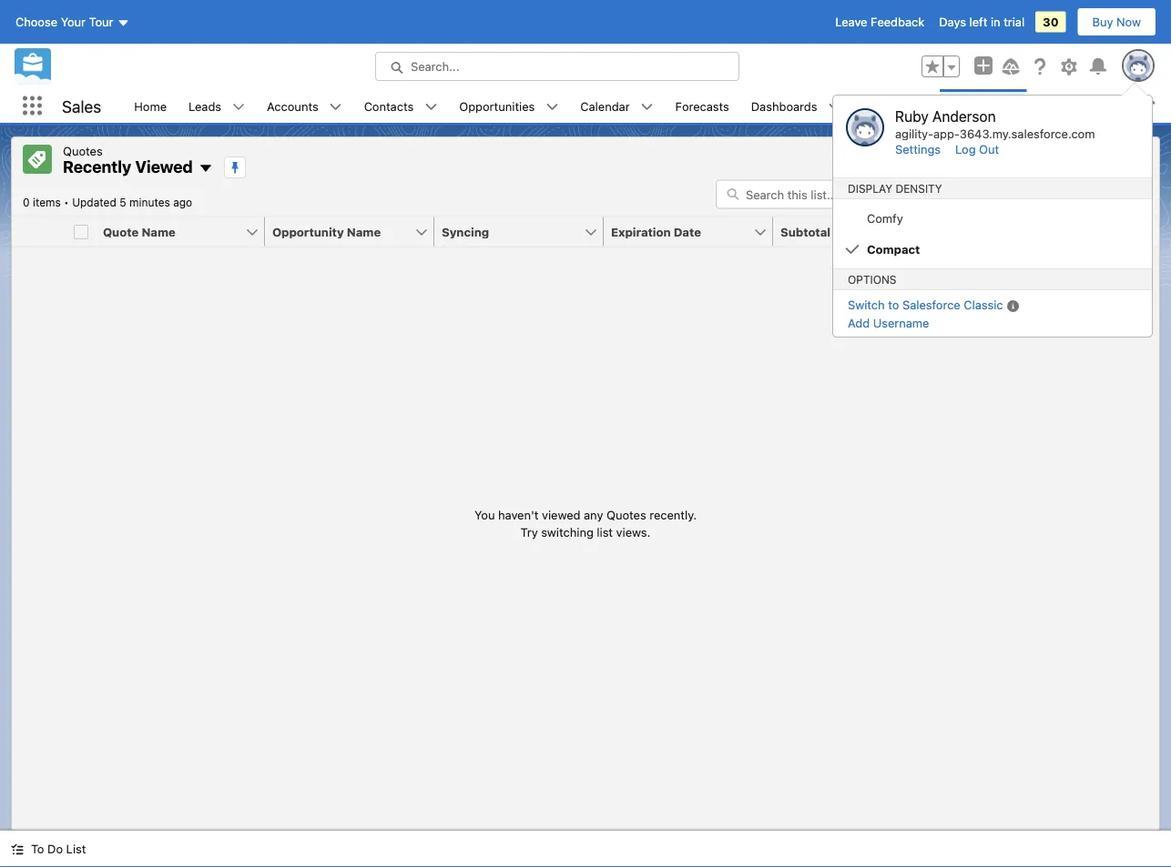 Task type: vqa. For each thing, say whether or not it's contained in the screenshot.
Account the lead
no



Task type: locate. For each thing, give the bounding box(es) containing it.
anderson
[[933, 107, 996, 125]]

agility-
[[895, 127, 934, 140]]

dashboards
[[751, 99, 817, 113]]

name down minutes
[[142, 225, 176, 239]]

search... button
[[375, 52, 740, 81]]

cell
[[66, 217, 96, 247]]

accounts link
[[256, 89, 329, 123]]

4 text default image from the left
[[828, 101, 841, 113]]

syncing element
[[434, 217, 615, 247]]

choose your tour button
[[15, 7, 131, 36]]

subtotal
[[781, 225, 831, 239]]

status containing you haven't viewed any quotes recently.
[[474, 506, 697, 542]]

reports list item
[[852, 89, 941, 123]]

out
[[979, 142, 999, 156]]

text default image right viewed
[[198, 161, 213, 176]]

2 name from the left
[[347, 225, 381, 239]]

item number element
[[12, 217, 66, 247]]

text default image for dashboards
[[828, 101, 841, 113]]

tour
[[89, 15, 113, 29]]

home
[[134, 99, 167, 113]]

1 horizontal spatial quotes
[[607, 508, 646, 522]]

subtotal button
[[773, 217, 923, 246]]

1 name from the left
[[142, 225, 176, 239]]

0 vertical spatial quotes
[[952, 99, 991, 113]]

try
[[521, 526, 538, 539]]

1 text default image from the left
[[329, 101, 342, 113]]

None search field
[[716, 180, 934, 209]]

opportunity name button
[[265, 217, 414, 246]]

accounts list item
[[256, 89, 353, 123]]

3 text default image from the left
[[641, 101, 654, 113]]

to do list
[[31, 843, 86, 857]]

comfy button
[[833, 203, 1152, 234]]

sales
[[62, 96, 101, 116]]

action image
[[1112, 217, 1159, 246]]

item number image
[[12, 217, 66, 246]]

viewed
[[135, 157, 193, 177]]

leave feedback
[[835, 15, 925, 29]]

username
[[873, 316, 929, 330]]

1 horizontal spatial name
[[347, 225, 381, 239]]

you haven't viewed any quotes recently. try switching list views.
[[474, 508, 697, 539]]

viewed
[[542, 508, 581, 522]]

feedback
[[871, 15, 925, 29]]

in
[[991, 15, 1001, 29]]

text default image
[[232, 101, 245, 113], [425, 101, 437, 113], [198, 161, 213, 176], [11, 844, 24, 857]]

quotes
[[952, 99, 991, 113], [63, 144, 103, 158], [607, 508, 646, 522]]

quote name button
[[96, 217, 245, 246]]

calendar link
[[569, 89, 641, 123]]

text default image right the accounts at the top left
[[329, 101, 342, 113]]

text default image
[[329, 101, 342, 113], [546, 101, 559, 113], [641, 101, 654, 113], [828, 101, 841, 113]]

text default image left reports on the right of page
[[828, 101, 841, 113]]

log out link
[[955, 142, 999, 156]]

salesforce
[[903, 298, 961, 312]]

log
[[955, 142, 976, 156]]

2 vertical spatial quotes
[[607, 508, 646, 522]]

accounts
[[267, 99, 318, 113]]

expiration date button
[[604, 217, 753, 246]]

search...
[[411, 60, 459, 73]]

opportunity name
[[272, 225, 381, 239]]

leads link
[[178, 89, 232, 123]]

text default image left to on the left of page
[[11, 844, 24, 857]]

text default image inside the calendar list item
[[641, 101, 654, 113]]

2 text default image from the left
[[546, 101, 559, 113]]

name inside button
[[142, 225, 176, 239]]

list
[[66, 843, 86, 857]]

updated
[[72, 196, 116, 209]]

group
[[922, 56, 960, 77]]

cell inside the recently viewed|quotes|list view element
[[66, 217, 96, 247]]

text default image inside opportunities list item
[[546, 101, 559, 113]]

action element
[[1112, 217, 1159, 247]]

forecasts link
[[664, 89, 740, 123]]

density options list
[[833, 203, 1152, 265]]

expiration
[[611, 225, 671, 239]]

settings
[[895, 142, 941, 156]]

add
[[848, 316, 870, 330]]

text default image right the calendar
[[641, 101, 654, 113]]

name right 'opportunity'
[[347, 225, 381, 239]]

recently viewed|quotes|list view element
[[11, 137, 1160, 832]]

left
[[970, 15, 988, 29]]

leave
[[835, 15, 868, 29]]

name
[[142, 225, 176, 239], [347, 225, 381, 239]]

name inside button
[[347, 225, 381, 239]]

now
[[1117, 15, 1141, 29]]

text default image right leads
[[232, 101, 245, 113]]

quote name element
[[96, 217, 276, 247]]

0
[[23, 196, 30, 209]]

text default image inside dashboards 'list item'
[[828, 101, 841, 113]]

quotes inside quotes link
[[952, 99, 991, 113]]

2 horizontal spatial quotes
[[952, 99, 991, 113]]

opportunities
[[459, 99, 535, 113]]

to
[[31, 843, 44, 857]]

list
[[597, 526, 613, 539]]

date
[[674, 225, 701, 239]]

•
[[64, 196, 69, 209]]

text default image inside leads list item
[[232, 101, 245, 113]]

0 horizontal spatial name
[[142, 225, 176, 239]]

text default image inside accounts list item
[[329, 101, 342, 113]]

syncing
[[442, 225, 489, 239]]

items
[[33, 196, 61, 209]]

text default image down search...
[[425, 101, 437, 113]]

list
[[123, 89, 1171, 123]]

ago
[[173, 196, 192, 209]]

0 horizontal spatial quotes
[[63, 144, 103, 158]]

app-
[[934, 127, 960, 140]]

to
[[888, 298, 899, 312]]

status
[[474, 506, 697, 542]]

expiration date element
[[604, 217, 784, 247]]

options
[[848, 273, 897, 286]]

reports link
[[852, 89, 917, 123]]

text default image down search... button on the top
[[546, 101, 559, 113]]

choose your tour
[[15, 15, 113, 29]]

opportunities link
[[448, 89, 546, 123]]

buy now button
[[1077, 7, 1157, 36]]

ruby
[[895, 107, 929, 125]]

views.
[[616, 526, 651, 539]]

choose
[[15, 15, 57, 29]]



Task type: describe. For each thing, give the bounding box(es) containing it.
do
[[47, 843, 63, 857]]

reports
[[863, 99, 906, 113]]

list view controls image
[[938, 180, 978, 209]]

display density
[[848, 182, 942, 195]]

quotes link
[[941, 89, 1002, 123]]

status inside the recently viewed|quotes|list view element
[[474, 506, 697, 542]]

opportunities list item
[[448, 89, 569, 123]]

3643.my.salesforce.com
[[960, 127, 1095, 140]]

switch
[[848, 298, 885, 312]]

add username
[[848, 316, 929, 330]]

leads list item
[[178, 89, 256, 123]]

1 vertical spatial quotes
[[63, 144, 103, 158]]

log out
[[955, 142, 999, 156]]

name for opportunity name
[[347, 225, 381, 239]]

recently viewed status
[[23, 196, 72, 209]]

trial
[[1004, 15, 1025, 29]]

display
[[848, 182, 893, 195]]

30
[[1043, 15, 1059, 29]]

contacts
[[364, 99, 414, 113]]

quotes image
[[23, 145, 52, 174]]

text default image inside contacts list item
[[425, 101, 437, 113]]

settings link
[[895, 142, 941, 156]]

any
[[584, 508, 603, 522]]

text default image for opportunities
[[546, 101, 559, 113]]

opportunity name element
[[265, 217, 445, 247]]

dashboards link
[[740, 89, 828, 123]]

text default image for calendar
[[641, 101, 654, 113]]

recently viewed
[[63, 157, 193, 177]]

you
[[474, 508, 495, 522]]

expiration date
[[611, 225, 701, 239]]

recently
[[63, 157, 131, 177]]

buy now
[[1093, 15, 1141, 29]]

switch to salesforce classic
[[848, 298, 1003, 312]]

0 items • updated 5 minutes ago
[[23, 196, 192, 209]]

switching
[[541, 526, 594, 539]]

add username link
[[848, 316, 929, 330]]

Search Recently Viewed list view. search field
[[716, 180, 934, 209]]

ruby anderson agility-app-3643.my.salesforce.com
[[895, 107, 1095, 140]]

5
[[119, 196, 126, 209]]

minutes
[[129, 196, 170, 209]]

text default image inside to do list button
[[11, 844, 24, 857]]

switch to salesforce classic link
[[848, 298, 1003, 312]]

none search field inside the recently viewed|quotes|list view element
[[716, 180, 934, 209]]

quotes inside you haven't viewed any quotes recently. try switching list views.
[[607, 508, 646, 522]]

recently.
[[650, 508, 697, 522]]

home link
[[123, 89, 178, 123]]

days
[[939, 15, 966, 29]]

quote
[[103, 225, 139, 239]]

days left in trial
[[939, 15, 1025, 29]]

calendar
[[580, 99, 630, 113]]

text default image for accounts
[[329, 101, 342, 113]]

comfy
[[867, 212, 903, 225]]

classic
[[964, 298, 1003, 312]]

to do list button
[[0, 832, 97, 868]]

leads
[[189, 99, 221, 113]]

dashboards list item
[[740, 89, 852, 123]]

display as table image
[[982, 180, 1022, 209]]

leave feedback link
[[835, 15, 925, 29]]

subtotal element
[[773, 217, 943, 247]]

your
[[61, 15, 86, 29]]

contacts link
[[353, 89, 425, 123]]

buy
[[1093, 15, 1113, 29]]

ruby anderson link
[[895, 107, 996, 125]]

haven't
[[498, 508, 539, 522]]

calendar list item
[[569, 89, 664, 123]]

quote name
[[103, 225, 176, 239]]

syncing button
[[434, 217, 584, 246]]

quotes list item
[[941, 89, 1026, 123]]

opportunity
[[272, 225, 344, 239]]

list containing home
[[123, 89, 1171, 123]]

contacts list item
[[353, 89, 448, 123]]

name for quote name
[[142, 225, 176, 239]]

density
[[896, 182, 942, 195]]

forecasts
[[675, 99, 729, 113]]



